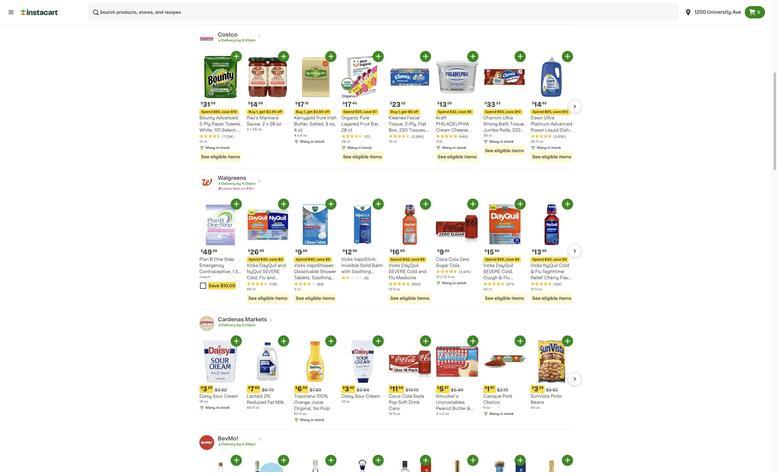 Task type: vqa. For each thing, say whether or not it's contained in the screenshot.


Task type: describe. For each thing, give the bounding box(es) containing it.
48 inside product group
[[247, 288, 252, 291]]

(68)
[[317, 283, 324, 286]]

x down marinara
[[266, 122, 269, 126]]

severe for 15
[[484, 270, 501, 274]]

vicks dayquil and nyquil severe cold, flu and congestion medicine, liquid caps
[[247, 264, 286, 299]]

see for $ 31 09
[[201, 155, 210, 159]]

oz inside the sunvista pinto beans 40 oz
[[536, 407, 540, 410]]

uncrustables
[[436, 401, 465, 405]]

spend $40, save $8 for 26
[[249, 258, 283, 262]]

$5 for save
[[467, 110, 472, 114]]

sauce,
[[247, 122, 261, 126]]

items for $ 13 05
[[465, 155, 477, 159]]

dayquil for 15
[[496, 264, 513, 268]]

sour for daisy sour cream 16 oz
[[213, 395, 223, 399]]

13 for $ 13 99
[[534, 249, 542, 256]]

fresh
[[544, 134, 556, 139]]

12 inside $ 11 54 $13.19 coca-cola soda pop soft drink cans 12 fl oz
[[389, 413, 392, 416]]

liquid inside vicks dayquil and nyquil severe cold, flu and congestion medicine, liquid caps
[[269, 288, 282, 293]]

dayquil for 26
[[259, 264, 277, 268]]

(440)
[[459, 135, 468, 139]]

$ inside $ 6 59
[[295, 387, 298, 390]]

1 horizontal spatial 8
[[326, 122, 329, 126]]

$5.27 original price: $5.49 element
[[436, 386, 479, 394]]

cardenas
[[218, 317, 244, 322]]

59
[[303, 387, 307, 390]]

$32,
[[450, 110, 458, 114]]

solid
[[360, 264, 371, 268]]

tissues,
[[409, 128, 427, 132]]

vaposhower,
[[307, 264, 335, 268]]

save for $ 33 33
[[506, 110, 514, 114]]

markets
[[245, 317, 267, 322]]

off for 14
[[277, 110, 282, 114]]

26
[[250, 249, 259, 256]]

$ inside $ 16 99
[[390, 250, 392, 253]]

see eligible items button for $ 17 40
[[342, 152, 384, 162]]

69
[[255, 387, 260, 390]]

09
[[211, 102, 216, 105]]

items for $ 9 99
[[323, 297, 335, 301]]

butter,
[[294, 122, 309, 126]]

$11.54 original price: $13.19 element
[[389, 386, 431, 394]]

24 ct
[[484, 288, 492, 291]]

10 inside kleenex facial tissue, 2-ply, flat box, 230 tissues, 10 ct
[[389, 134, 394, 139]]

product group containing 6
[[294, 336, 337, 423]]

product group containing 5
[[436, 336, 479, 424]]

bevmo!
[[218, 437, 239, 442]]

fl inside tropicana 100% orange juice, original, no pulp 52 fl oz
[[299, 413, 302, 416]]

1 vertical spatial 4
[[294, 134, 297, 137]]

2%
[[264, 395, 271, 399]]

non- inside "vicks vaposhower, dissolvable shower tablets, soothing non-medicated vapors"
[[294, 282, 305, 286]]

soap,
[[531, 134, 543, 139]]

eligible for $ 13 05
[[447, 155, 464, 159]]

oz inside dawn ultra platinum advanced power liquid dish soap, fresh scent, 90 fl oz
[[542, 140, 547, 145]]

spend for $ 26 99
[[249, 258, 260, 262]]

ct inside kleenex facial tissue, 2-ply, flat box, 230 tissues, 10 ct
[[395, 134, 399, 139]]

30 inside charmin ultra strong bath tissue, jumbo rolls, 220 sheets, 30 ct
[[501, 134, 507, 139]]

eligible for $ 17 40
[[353, 155, 369, 159]]

0 horizontal spatial and
[[267, 276, 275, 280]]

soothing inside "vicks vaposhower, dissolvable shower tablets, soothing non-medicated vapors"
[[312, 276, 332, 280]]

& inside vicks dayquil severe cold, cough & flu medicine, liquicaps
[[499, 276, 503, 280]]

$10 for 14
[[562, 110, 568, 114]]

$8 for 26
[[278, 258, 283, 262]]

vicks for 15
[[484, 264, 495, 268]]

tablets,
[[294, 276, 311, 280]]

ave
[[733, 10, 742, 14]]

fl inside $ 11 54 $13.19 coca-cola soda pop soft drink cans 12 fl oz
[[393, 413, 396, 416]]

0 horizontal spatial 33
[[487, 101, 496, 108]]

eligible for $ 31 09
[[211, 155, 227, 159]]

relief
[[531, 276, 543, 280]]

$65, for 31
[[213, 110, 221, 114]]

step
[[224, 258, 234, 262]]

tablet
[[209, 276, 222, 280]]

spend $40, save $8 for 15
[[485, 258, 520, 262]]

$65, for 14
[[545, 110, 553, 114]]

$2.90
[[266, 110, 276, 114]]

9 button
[[745, 6, 765, 18]]

$ 3 29 for sunvista pinto beans
[[532, 386, 544, 393]]

and inside vicks dayquil severe cold and flu medicine
[[419, 270, 427, 274]]

cold inside vicks dayquil severe cold and flu medicine
[[407, 270, 417, 274]]

spend for $ 14 92
[[533, 110, 544, 114]]

$ inside $ 31 09
[[201, 102, 203, 105]]

item carousel region for costco
[[191, 51, 582, 166]]

by for cardenas markets
[[237, 324, 241, 327]]

instacart logo image
[[21, 9, 58, 16]]

x down sauce,
[[250, 128, 252, 131]]

dissolvable
[[294, 270, 319, 274]]

14 for $ 14 08
[[250, 101, 258, 108]]

$ 13 05
[[437, 101, 452, 108]]

$ 14 08
[[248, 101, 263, 108]]

reduced
[[247, 401, 267, 405]]

lb
[[439, 140, 443, 143]]

strong
[[484, 122, 498, 126]]

3 left lb
[[436, 140, 438, 143]]

flu inside vicks dayquil severe cold and flu medicine
[[389, 276, 395, 280]]

(8)
[[364, 277, 369, 280]]

medicine, inside vicks dayquil and nyquil severe cold, flu and congestion medicine, liquid caps
[[247, 288, 268, 293]]

$ inside $ 3 62
[[343, 387, 345, 390]]

vicks vaposhower, dissolvable shower tablets, soothing non-medicated vapors
[[294, 264, 336, 293]]

$ inside $ 9 49
[[437, 250, 440, 253]]

spend $35, save $7
[[343, 110, 377, 114]]

$ 11 54 $13.19 coca-cola soda pop soft drink cans 12 fl oz
[[389, 386, 424, 416]]

$7.69 original price: $8.79 element
[[247, 386, 289, 394]]

90 inside dawn ultra platinum advanced power liquid dish soap, fresh scent, 90 fl oz
[[531, 140, 537, 145]]

strawberry
[[436, 413, 460, 418]]

220
[[513, 128, 521, 132]]

$7.69
[[310, 389, 321, 393]]

230
[[400, 128, 408, 132]]

17 for $ 17 40
[[345, 101, 352, 108]]

$40, for 13
[[545, 258, 553, 262]]

9 inside button
[[758, 10, 761, 14]]

flu inside vicks nyquil cold & flu nighttime relief cherry flavor liquid
[[535, 270, 542, 274]]

see for $ 9 99
[[296, 297, 304, 301]]

$3.29 original price: $3.62 element for daisy sour cream
[[200, 386, 242, 394]]

Search field
[[89, 4, 679, 21]]

1 vertical spatial cola
[[450, 264, 460, 268]]

scent,
[[557, 134, 571, 139]]

08
[[258, 102, 263, 105]]

11
[[392, 386, 398, 393]]

16 inside product group
[[392, 249, 400, 256]]

item carousel region for cardenas markets
[[191, 336, 582, 427]]

99 for 49
[[213, 250, 217, 253]]

2 horizontal spatial 2
[[442, 413, 444, 416]]

medicated inside vicks vapostick, invisible solid balm with soothing vapors, non- medicated
[[342, 282, 365, 286]]

soda
[[413, 395, 424, 399]]

soft
[[399, 401, 408, 405]]

cardenas markets
[[218, 317, 267, 322]]

96
[[247, 407, 251, 410]]

$1.97 original price: $2.19 element
[[484, 386, 526, 394]]

shower
[[320, 270, 336, 274]]

liquid inside dawn ultra platinum advanced power liquid dish soap, fresh scent, 90 fl oz
[[546, 128, 559, 132]]

1 1200 university ave button from the left
[[681, 4, 745, 21]]

5
[[440, 386, 444, 393]]

cold, inside vicks dayquil severe cold, cough & flu medicine, liquicaps
[[502, 270, 513, 274]]

ct inside organic pure layered fruit bar, 28 ct
[[348, 128, 353, 132]]

40 inside the sunvista pinto beans 40 oz
[[531, 407, 536, 410]]

$3.62 original price: $3.84 element
[[342, 386, 384, 394]]

product group containing 15
[[484, 199, 526, 304]]

cheese
[[452, 128, 468, 132]]

99 for 9
[[303, 250, 307, 253]]

with
[[342, 270, 351, 274]]

peanut
[[436, 407, 451, 411]]

99 for 13
[[542, 250, 547, 253]]

cardenas markets image
[[200, 317, 214, 331]]

$ inside $ 12 99
[[343, 250, 345, 253]]

1 each
[[200, 276, 210, 279]]

items for $ 16 99
[[417, 297, 430, 301]]

kraft philadelphia cream cheese spread, original, 48 oz
[[436, 116, 479, 145]]

vapors
[[294, 288, 309, 293]]

kleenex facial tissue, 2-ply, flat box, 230 tissues, 10 ct
[[389, 116, 427, 139]]

advanced inside dawn ultra platinum advanced power liquid dish soap, fresh scent, 90 fl oz
[[551, 122, 573, 126]]

52 inside $ 23 52
[[401, 102, 406, 105]]

pork
[[503, 395, 512, 399]]

28 inside organic pure layered fruit bar, 28 ct
[[342, 128, 347, 132]]

organic pure layered fruit bar, 28 ct
[[342, 116, 379, 132]]

see for $ 15 99
[[485, 297, 494, 301]]

items for $ 26 99
[[275, 297, 288, 301]]

spend $65, save $10 for 31
[[201, 110, 237, 114]]

advanced inside bounty advanced 2-ply paper towels, white, 101 select- a-size sheets, 12 ct
[[216, 116, 238, 120]]

$ inside the $ 7 69
[[248, 387, 250, 390]]

$ 3 29 for daisy sour cream
[[201, 386, 212, 393]]

spend for $ 17 40
[[343, 110, 355, 114]]

vicks for 9
[[294, 264, 306, 268]]

buy for 14
[[249, 110, 256, 114]]

$ 9 99
[[295, 249, 307, 256]]

orange
[[294, 401, 310, 405]]

52 inside tropicana 100% orange juice, original, no pulp 52 fl oz
[[294, 413, 299, 416]]

original, inside tropicana 100% orange juice, original, no pulp 52 fl oz
[[294, 407, 312, 411]]

$ inside $ 15 99
[[485, 250, 487, 253]]

x inside kerrygold pure irish butter, salted, 8 oz, 4 ct 4 x 8 oz
[[297, 134, 299, 137]]

eligible for $ 15 99
[[495, 297, 511, 301]]

$ inside $ 13 05
[[437, 102, 440, 105]]

$3.62 for sunvista pinto beans
[[546, 389, 558, 393]]

eligible for $ 14 92
[[542, 155, 558, 159]]

charmin ultra strong bath tissue, jumbo rolls, 220 sheets, 30 ct
[[484, 116, 525, 139]]

$8 for 9
[[326, 258, 330, 262]]

3 ct
[[294, 288, 301, 291]]

save for $ 31 09
[[222, 110, 230, 114]]

medicine, inside vicks dayquil severe cold, cough & flu medicine, liquicaps
[[484, 282, 505, 286]]

lactaid
[[247, 395, 263, 399]]

$ inside $ 14 08
[[248, 102, 250, 105]]

0 vertical spatial 4
[[294, 128, 297, 132]]

sour for daisy sour cream 14 oz
[[355, 395, 365, 399]]

save for $ 13 05
[[459, 110, 467, 114]]

$40, for 16
[[403, 258, 411, 262]]

2 by from the top
[[237, 182, 241, 186]]

(7.53k)
[[222, 135, 234, 139]]

49 inside $ 9 49
[[445, 250, 450, 253]]

0 horizontal spatial 2
[[247, 128, 249, 131]]

product group containing 12
[[342, 199, 384, 286]]

$ inside "$ 9 99"
[[295, 250, 298, 253]]

3 down tablets,
[[294, 288, 296, 291]]

(3.47k)
[[459, 271, 471, 274]]

ct inside charmin ultra strong bath tissue, jumbo rolls, 220 sheets, 30 ct
[[508, 134, 512, 139]]

lower fees on $10+
[[221, 187, 255, 191]]

vicks for 26
[[247, 264, 258, 268]]

see eligible items for $ 14 92
[[533, 155, 572, 159]]

fl inside dawn ultra platinum advanced power liquid dish soap, fresh scent, 90 fl oz
[[538, 140, 541, 145]]

off for 23
[[414, 110, 419, 114]]

flu inside vicks dayquil and nyquil severe cold, flu and congestion medicine, liquid caps
[[259, 276, 266, 280]]

eligible for $ 33 33
[[495, 149, 511, 153]]

nyquil inside vicks dayquil and nyquil severe cold, flu and congestion medicine, liquid caps
[[247, 270, 262, 274]]

walgreens image
[[200, 175, 214, 190]]

$ 12 99
[[343, 249, 357, 256]]

liquid inside vicks nyquil cold & flu nighttime relief cherry flavor liquid
[[531, 282, 544, 286]]

$8 for 16
[[420, 258, 425, 262]]

flat
[[418, 122, 426, 126]]

items for $ 15 99
[[512, 297, 524, 301]]

get for 23
[[402, 110, 407, 114]]

fruit
[[360, 122, 370, 126]]

items for $ 13 99
[[559, 297, 572, 301]]

14 inside daisy sour cream 14 oz
[[342, 401, 345, 404]]

get for 14
[[260, 110, 265, 114]]

99 for 15
[[495, 250, 500, 253]]

oz inside lactaid 2% reduced fat milk 96 fl oz
[[255, 407, 259, 410]]

product group containing 33
[[484, 51, 526, 156]]

daisy sour cream 14 oz
[[342, 395, 380, 404]]

soothing inside vicks vapostick, invisible solid balm with soothing vapors, non- medicated
[[352, 270, 371, 274]]

ct inside kerrygold pure irish butter, salted, 8 oz, 4 ct 4 x 8 oz
[[298, 128, 303, 132]]

see for $ 16 99
[[391, 297, 399, 301]]

16 inside daisy sour cream 16 oz
[[200, 401, 203, 404]]

spend for $ 9 99
[[296, 258, 307, 262]]

sheets, inside charmin ultra strong bath tissue, jumbo rolls, 220 sheets, 30 ct
[[484, 134, 500, 139]]

33 inside $ 33 33
[[496, 102, 501, 105]]

emergency
[[200, 264, 224, 268]]

cola inside $ 11 54 $13.19 coca-cola soda pop soft drink cans 12 fl oz
[[402, 395, 412, 399]]

24
[[484, 288, 488, 291]]

97
[[490, 387, 495, 390]]

1, for 23
[[398, 110, 401, 114]]

2 delivery from the top
[[221, 182, 236, 186]]

15 inside $ 17 15
[[305, 102, 309, 105]]

2 delivery by 4:30pm from the top
[[221, 443, 256, 447]]

balm
[[372, 264, 383, 268]]

$ 6 59
[[295, 386, 307, 393]]

power
[[531, 128, 544, 132]]

$ inside $ 17 15
[[295, 102, 298, 105]]

product group containing 23
[[389, 51, 431, 144]]

$8 for 15
[[515, 258, 520, 262]]

14 for $ 14 92
[[534, 101, 542, 108]]

kerrygold pure irish butter, salted, 8 oz, 4 ct 4 x 8 oz
[[294, 116, 337, 137]]

9 up the 'coca'
[[440, 249, 444, 256]]

$ inside $ 1 97 $2.19 cacique pork chorizo 9 oz
[[485, 387, 487, 390]]

48 inside kraft philadelphia cream cheese spread, original, 48 oz
[[473, 134, 479, 139]]

0 horizontal spatial 49
[[203, 249, 212, 256]]

product group containing 26
[[247, 199, 289, 304]]

5:00pm for 7
[[242, 324, 256, 327]]

& inside vicks nyquil cold & flu nighttime relief cherry flavor liquid
[[531, 270, 534, 274]]

1200
[[695, 10, 706, 14]]

see for $ 17 40
[[343, 155, 352, 159]]

$8.79
[[262, 389, 274, 393]]

charmin
[[484, 116, 502, 120]]

& inside $ 5 27 $5.49 smucker's uncrustables peanut butter & strawberry jam sandwich
[[467, 407, 471, 411]]

$2.19
[[497, 389, 508, 393]]



Task type: locate. For each thing, give the bounding box(es) containing it.
see eligible items button for $ 33 33
[[484, 146, 526, 156]]

3 1, from the left
[[398, 110, 401, 114]]

2 2- from the left
[[405, 122, 409, 126]]

2 sheets, from the left
[[484, 134, 500, 139]]

2 get from the left
[[307, 110, 313, 114]]

9 up dissolvable
[[298, 249, 302, 256]]

1 horizontal spatial ultra
[[544, 116, 555, 120]]

oz inside kerrygold pure irish butter, salted, 8 oz, 4 ct 4 x 8 oz
[[303, 134, 307, 137]]

99 inside "$ 9 99"
[[303, 250, 307, 253]]

40 inside $ 17 40
[[352, 102, 357, 105]]

items for $ 31 09
[[228, 155, 240, 159]]

see for $ 13 99
[[533, 297, 541, 301]]

vicks for 16
[[389, 264, 400, 268]]

and
[[278, 264, 286, 268], [419, 270, 427, 274], [267, 276, 275, 280]]

3 severe from the left
[[484, 270, 501, 274]]

items down (7.53k)
[[228, 155, 240, 159]]

see eligible items for $ 16 99
[[391, 297, 430, 301]]

1 vertical spatial 52
[[294, 413, 299, 416]]

4 by from the top
[[237, 443, 241, 447]]

items down (192)
[[559, 297, 572, 301]]

spend $40, save $8 down $ 15 99
[[485, 258, 520, 262]]

$40, down $ 15 99
[[497, 258, 505, 262]]

see eligible items button for $ 26 99
[[247, 294, 289, 304]]

items down (571)
[[512, 297, 524, 301]]

severe inside vicks dayquil severe cold, cough & flu medicine, liquicaps
[[484, 270, 501, 274]]

1 $65, from the left
[[213, 110, 221, 114]]

12 inside bounty advanced 2-ply paper towels, white, 101 select- a-size sheets, 12 ct
[[232, 134, 236, 139]]

15 inside product group
[[487, 249, 494, 256]]

2 horizontal spatial spend $65, save $10
[[533, 110, 568, 114]]

2- up white,
[[200, 122, 204, 126]]

0 horizontal spatial 15
[[305, 102, 309, 105]]

save $10.00 button
[[200, 281, 242, 292]]

30
[[484, 134, 488, 137], [501, 134, 507, 139]]

product group containing 31
[[200, 51, 242, 162]]

1 horizontal spatial cold
[[559, 264, 570, 268]]

spend $40, save $8 up vicks dayquil severe cold and flu medicine
[[391, 258, 425, 262]]

severe up cough
[[484, 270, 501, 274]]

item badge image
[[342, 78, 354, 90]]

2 $ 3 29 from the left
[[532, 386, 544, 393]]

3 $65, from the left
[[545, 110, 553, 114]]

save up bath
[[506, 110, 514, 114]]

delivery by 5:00pm for 14
[[221, 39, 256, 42]]

5 $8 from the left
[[562, 258, 567, 262]]

spend down 26
[[249, 258, 260, 262]]

$ 7 69
[[248, 386, 260, 393]]

0 horizontal spatial $10
[[231, 110, 237, 114]]

vicks inside vicks dayquil severe cold and flu medicine
[[389, 264, 400, 268]]

bevmo! image
[[200, 436, 214, 451]]

1 get from the left
[[260, 110, 265, 114]]

1 horizontal spatial $3.62
[[546, 389, 558, 393]]

see eligible items down liquicaps at the bottom of page
[[485, 297, 524, 301]]

non-
[[359, 276, 370, 280], [294, 282, 305, 286]]

off inside product group
[[414, 110, 419, 114]]

0 vertical spatial organic
[[342, 95, 356, 98]]

see eligible items button for $ 31 09
[[200, 152, 242, 162]]

$5 inside product group
[[408, 110, 413, 114]]

54
[[399, 387, 403, 390]]

& up relief
[[531, 270, 534, 274]]

0 horizontal spatial buy
[[249, 110, 256, 114]]

oz inside daisy sour cream 14 oz
[[346, 401, 350, 404]]

spend down $ 13 99
[[533, 258, 544, 262]]

99 inside $ 13 99
[[542, 250, 547, 253]]

99 inside $ 49 99
[[213, 250, 217, 253]]

$ inside $ 17 40
[[343, 102, 345, 105]]

vicks
[[342, 258, 353, 262], [247, 264, 258, 268], [294, 264, 306, 268], [389, 264, 400, 268], [484, 264, 495, 268], [531, 264, 542, 268]]

oz inside tropicana 100% orange juice, original, no pulp 52 fl oz
[[303, 413, 307, 416]]

items down 220
[[512, 149, 524, 153]]

1 12 fl oz from the left
[[389, 288, 400, 291]]

spend down $ 17 40
[[343, 110, 355, 114]]

save for $ 17 40
[[364, 110, 372, 114]]

99 inside $ 16 99
[[400, 250, 405, 253]]

2 horizontal spatial get
[[402, 110, 407, 114]]

1 horizontal spatial non-
[[359, 276, 370, 280]]

delivery for cardenas markets
[[221, 324, 236, 327]]

delivery by 5:00pm for 7
[[221, 324, 256, 327]]

see eligible items button down (550)
[[389, 294, 431, 304]]

spend $40, save $8
[[249, 258, 283, 262], [296, 258, 330, 262], [391, 258, 425, 262], [485, 258, 520, 262], [533, 258, 567, 262]]

organic for organic
[[342, 95, 356, 98]]

5 spend $40, save $8 from the left
[[533, 258, 567, 262]]

4 inside product group
[[436, 413, 439, 416]]

see eligible items for $ 17 40
[[343, 155, 382, 159]]

get down the 08 at left top
[[260, 110, 265, 114]]

1 $3.62 from the left
[[215, 389, 227, 393]]

1 horizontal spatial &
[[499, 276, 503, 280]]

by down costco
[[237, 39, 241, 42]]

1 vertical spatial cold
[[407, 270, 417, 274]]

1 vertical spatial non-
[[294, 282, 305, 286]]

6 99 from the left
[[495, 250, 500, 253]]

1 vertical spatial &
[[499, 276, 503, 280]]

see eligible items down (550)
[[391, 297, 430, 301]]

save for $ 15 99
[[506, 258, 514, 262]]

0 vertical spatial soothing
[[352, 270, 371, 274]]

1,
[[256, 110, 259, 114], [304, 110, 306, 114], [398, 110, 401, 114]]

2 item carousel region from the top
[[191, 199, 582, 308]]

0 horizontal spatial cold
[[407, 270, 417, 274]]

2 pure from the left
[[360, 116, 370, 120]]

5:00pm for 14
[[242, 39, 256, 42]]

2 29 from the left
[[539, 387, 544, 390]]

99 inside '$ 26 99'
[[260, 250, 264, 253]]

2 5:00pm from the top
[[242, 324, 256, 327]]

0 horizontal spatial $5
[[408, 110, 413, 114]]

$65, down 92
[[545, 110, 553, 114]]

2 delivery by 5:00pm from the top
[[221, 324, 256, 327]]

1, inside product group
[[398, 110, 401, 114]]

see eligible items button for $ 9 99
[[294, 294, 337, 304]]

1 spend $65, save $10 from the left
[[201, 110, 237, 114]]

1 horizontal spatial medicated
[[342, 282, 365, 286]]

plan b one step emergency contraceptive, 1.5 mg, tablet
[[200, 258, 238, 280]]

2 12 fl oz from the left
[[531, 288, 543, 291]]

$10+
[[246, 187, 255, 191]]

buy for 23
[[391, 110, 398, 114]]

sunvista
[[531, 395, 550, 399]]

0 horizontal spatial advanced
[[216, 116, 238, 120]]

$5 for get
[[408, 110, 413, 114]]

$5 right $32,
[[467, 110, 472, 114]]

99 up the b
[[213, 250, 217, 253]]

$8 for 13
[[562, 258, 567, 262]]

$3.29 original price: $3.62 element for sunvista pinto beans
[[531, 386, 573, 394]]

1 vertical spatial 48
[[247, 288, 252, 291]]

0 horizontal spatial medicated
[[305, 282, 328, 286]]

3 off from the left
[[414, 110, 419, 114]]

pure for kerrygold
[[317, 116, 326, 120]]

2- inside bounty advanced 2-ply paper towels, white, 101 select- a-size sheets, 12 ct
[[200, 122, 204, 126]]

1, up kerrygold
[[304, 110, 306, 114]]

pure inside organic pure layered fruit bar, 28 ct
[[360, 116, 370, 120]]

layered
[[342, 122, 359, 126]]

$40, for 15
[[497, 258, 505, 262]]

costco
[[218, 32, 238, 37]]

product group containing 7
[[247, 336, 289, 411]]

$ inside $ 49 99
[[201, 250, 203, 253]]

0 vertical spatial 4:30pm
[[242, 182, 256, 186]]

item carousel region for walgreens
[[191, 199, 582, 308]]

2 90 from the top
[[531, 140, 537, 145]]

0 horizontal spatial 14
[[250, 101, 258, 108]]

1 pure from the left
[[317, 116, 326, 120]]

13
[[440, 101, 447, 108], [534, 249, 542, 256]]

items down (550)
[[417, 297, 430, 301]]

off right $2.90 at the left
[[277, 110, 282, 114]]

2 horizontal spatial liquid
[[546, 128, 559, 132]]

coca-
[[389, 395, 402, 399]]

4 99 from the left
[[353, 250, 357, 253]]

non- down solid
[[359, 276, 370, 280]]

3 item carousel region from the top
[[191, 336, 582, 427]]

medicine, up liquicaps at the bottom of page
[[484, 282, 505, 286]]

2 horizontal spatial and
[[419, 270, 427, 274]]

eligible down vapors
[[305, 297, 321, 301]]

1 vertical spatial 2
[[247, 128, 249, 131]]

save for $ 13 99
[[554, 258, 562, 262]]

cans
[[389, 407, 400, 411]]

cold up medicine
[[407, 270, 417, 274]]

see eligible items button down (440)
[[436, 152, 479, 162]]

buy inside product group
[[391, 110, 398, 114]]

1 99 from the left
[[213, 250, 217, 253]]

1 horizontal spatial nyquil
[[543, 264, 558, 268]]

1 vertical spatial cold,
[[247, 276, 258, 280]]

1 vertical spatial original,
[[294, 407, 312, 411]]

2 1, from the left
[[304, 110, 306, 114]]

liquid
[[546, 128, 559, 132], [531, 282, 544, 286], [269, 288, 282, 293]]

dayquil
[[259, 264, 277, 268], [401, 264, 419, 268], [496, 264, 513, 268]]

$3.29 original price: $3.62 element
[[200, 386, 242, 394], [531, 386, 573, 394]]

$ 49 99
[[201, 249, 217, 256]]

0 vertical spatial cola
[[449, 258, 459, 262]]

1 tissue, from the left
[[389, 122, 404, 126]]

invisible
[[342, 264, 359, 268]]

0 vertical spatial 10
[[389, 134, 394, 139]]

x down sugar
[[441, 276, 443, 279]]

2 buy from the left
[[296, 110, 303, 114]]

1 delivery from the top
[[221, 39, 236, 42]]

1 10 from the top
[[389, 134, 394, 139]]

0 horizontal spatial 8
[[300, 134, 303, 137]]

item carousel region containing 3
[[191, 336, 582, 427]]

0 horizontal spatial daisy
[[200, 395, 212, 399]]

0 vertical spatial 2
[[263, 122, 265, 126]]

1 horizontal spatial pure
[[360, 116, 370, 120]]

size
[[205, 134, 213, 139]]

cough
[[484, 276, 498, 280]]

48 up caps
[[247, 288, 252, 291]]

spend $65, save $10 for 14
[[533, 110, 568, 114]]

save right $32,
[[459, 110, 467, 114]]

spend $40, save $8 down '$ 26 99'
[[249, 258, 283, 262]]

2 vertical spatial 4
[[436, 413, 439, 416]]

0 horizontal spatial 1
[[200, 276, 201, 279]]

cream inside kraft philadelphia cream cheese spread, original, 48 oz
[[436, 128, 451, 132]]

2 vertical spatial &
[[467, 407, 471, 411]]

see down relief
[[533, 297, 541, 301]]

salted,
[[310, 122, 325, 126]]

2 medicated from the left
[[342, 282, 365, 286]]

4 delivery from the top
[[221, 443, 236, 447]]

item carousel region containing 49
[[191, 199, 582, 308]]

0 horizontal spatial non-
[[294, 282, 305, 286]]

1 horizontal spatial get
[[307, 110, 313, 114]]

0 vertical spatial delivery by 4:30pm
[[221, 182, 256, 186]]

spend up dawn
[[533, 110, 544, 114]]

1 vertical spatial 10
[[389, 140, 393, 143]]

2 spend $40, save $8 from the left
[[296, 258, 330, 262]]

see eligible items button for $ 16 99
[[389, 294, 431, 304]]

0 horizontal spatial off
[[277, 110, 282, 114]]

severe up medicine
[[389, 270, 406, 274]]

item carousel region containing 31
[[191, 51, 582, 166]]

5 $40, from the left
[[545, 258, 553, 262]]

organic up $ 17 40
[[342, 95, 356, 98]]

$3.29 original price: $3.62 element up daisy sour cream 16 oz
[[200, 386, 242, 394]]

2- inside kleenex facial tissue, 2-ply, flat box, 230 tissues, 10 ct
[[405, 122, 409, 126]]

smucker's
[[436, 395, 459, 399]]

2 off from the left
[[324, 110, 330, 114]]

get for 17
[[307, 110, 313, 114]]

2 $3.62 from the left
[[546, 389, 558, 393]]

0 horizontal spatial 30
[[484, 134, 488, 137]]

spend $65, save $10 down '09'
[[201, 110, 237, 114]]

daisy inside daisy sour cream 14 oz
[[342, 395, 354, 399]]

vicks up relief
[[531, 264, 542, 268]]

by for costco
[[237, 39, 241, 42]]

4 $8 from the left
[[515, 258, 520, 262]]

0 vertical spatial medicine,
[[484, 282, 505, 286]]

spend $40, save $8 up vaposhower, at the bottom of page
[[296, 258, 330, 262]]

13 up relief
[[534, 249, 542, 256]]

see for $ 14 92
[[533, 155, 541, 159]]

2 ultra from the left
[[544, 116, 555, 120]]

1 ultra from the left
[[503, 116, 513, 120]]

severe
[[263, 270, 280, 274], [389, 270, 406, 274], [484, 270, 501, 274]]

1 2- from the left
[[200, 122, 204, 126]]

sheets, inside bounty advanced 2-ply paper towels, white, 101 select- a-size sheets, 12 ct
[[215, 134, 231, 139]]

3 99 from the left
[[303, 250, 307, 253]]

2 severe from the left
[[389, 270, 406, 274]]

2 vertical spatial 2
[[442, 413, 444, 416]]

cola left "zero"
[[449, 258, 459, 262]]

save up towels,
[[222, 110, 230, 114]]

1 sheets, from the left
[[215, 134, 231, 139]]

rao's marinara sauce, 2 x 28 oz 2 x 28 oz
[[247, 116, 281, 131]]

14 down $ 3 62
[[342, 401, 345, 404]]

3
[[436, 140, 438, 143], [294, 288, 296, 291], [203, 386, 207, 393], [345, 386, 349, 393], [534, 386, 539, 393]]

0 horizontal spatial 29
[[208, 387, 212, 390]]

$10 for 33
[[515, 110, 521, 114]]

1 vertical spatial liquid
[[531, 282, 544, 286]]

see eligible items button down rolls,
[[484, 146, 526, 156]]

1 daisy from the left
[[200, 395, 212, 399]]

99 inside $ 15 99
[[495, 250, 500, 253]]

1 horizontal spatial 2
[[263, 122, 265, 126]]

$ 17 40
[[343, 101, 357, 108]]

liquid down (118)
[[269, 288, 282, 293]]

delivery
[[221, 39, 236, 42], [221, 182, 236, 186], [221, 324, 236, 327], [221, 443, 236, 447]]

99 for 12
[[353, 250, 357, 253]]

0 vertical spatial advanced
[[216, 116, 238, 120]]

0 horizontal spatial original,
[[294, 407, 312, 411]]

advanced up towels,
[[216, 116, 238, 120]]

medicated down tablets,
[[305, 282, 328, 286]]

$65, for 33
[[497, 110, 505, 114]]

2 $5 from the left
[[467, 110, 472, 114]]

1 delivery by 4:30pm from the top
[[221, 182, 256, 186]]

$ 14 92
[[532, 101, 547, 108]]

items down (12)
[[370, 155, 382, 159]]

ct
[[298, 128, 303, 132], [348, 128, 353, 132], [489, 134, 493, 137], [237, 134, 242, 139], [395, 134, 399, 139], [508, 134, 512, 139], [204, 140, 207, 143], [347, 140, 350, 143], [394, 140, 397, 143], [252, 288, 256, 291], [297, 288, 301, 291], [489, 288, 492, 291]]

2 $8 from the left
[[326, 258, 330, 262]]

cola up (3.47k)
[[450, 264, 460, 268]]

see eligible items button for $ 13 99
[[531, 294, 573, 304]]

1 90 from the top
[[531, 140, 536, 143]]

9 right ave
[[758, 10, 761, 14]]

12 fl oz for 13
[[531, 288, 543, 291]]

4 $40, from the left
[[497, 258, 505, 262]]

ultra up platinum
[[544, 116, 555, 120]]

spend $65, save $10 down 92
[[533, 110, 568, 114]]

5 99 from the left
[[400, 250, 405, 253]]

$ inside $ 14 92
[[532, 102, 534, 105]]

bath
[[499, 122, 509, 126]]

1, for 17
[[304, 110, 306, 114]]

1 horizontal spatial $ 3 29
[[532, 386, 544, 393]]

chorizo
[[484, 401, 500, 405]]

2- up 230
[[405, 122, 409, 126]]

bounty
[[200, 116, 215, 120]]

$ 1 97 $2.19 cacique pork chorizo 9 oz
[[484, 386, 512, 410]]

$ 3 29 up sunvista
[[532, 386, 544, 393]]

$40, for 9
[[308, 258, 316, 262]]

$ 9 49
[[437, 249, 450, 256]]

by down 'bevmo!'
[[237, 443, 241, 447]]

1 horizontal spatial 16
[[392, 249, 400, 256]]

7 99 from the left
[[542, 250, 547, 253]]

ultra for 14
[[544, 116, 555, 120]]

99
[[213, 250, 217, 253], [260, 250, 264, 253], [303, 250, 307, 253], [353, 250, 357, 253], [400, 250, 405, 253], [495, 250, 500, 253], [542, 250, 547, 253]]

$ inside '$ 26 99'
[[248, 250, 250, 253]]

1 delivery by 5:00pm from the top
[[221, 39, 256, 42]]

fl inside lactaid 2% reduced fat milk 96 fl oz
[[252, 407, 255, 410]]

3 by from the top
[[237, 324, 241, 327]]

$3.62 up daisy sour cream 16 oz
[[215, 389, 227, 393]]

1 $40, from the left
[[261, 258, 269, 262]]

3 for 14 oz
[[345, 386, 349, 393]]

vicks inside vicks dayquil severe cold, cough & flu medicine, liquicaps
[[484, 264, 495, 268]]

2 99 from the left
[[260, 250, 264, 253]]

product group containing 16
[[389, 199, 431, 304]]

see eligible items for $ 31 09
[[201, 155, 240, 159]]

$ 26 99
[[248, 249, 264, 256]]

3 delivery from the top
[[221, 324, 236, 327]]

2 $65, from the left
[[497, 110, 505, 114]]

on
[[241, 187, 246, 191]]

8 left oz,
[[326, 122, 329, 126]]

0 vertical spatial 13
[[440, 101, 447, 108]]

get up kerrygold
[[307, 110, 313, 114]]

1 29 from the left
[[208, 387, 212, 390]]

save $10.00
[[209, 284, 235, 288]]

0 vertical spatial original,
[[454, 134, 472, 139]]

0 vertical spatial 52
[[401, 102, 406, 105]]

0 horizontal spatial 1,
[[256, 110, 259, 114]]

$ 17 15
[[295, 101, 309, 108]]

spend $65, save $10 up charmin
[[485, 110, 521, 114]]

off
[[277, 110, 282, 114], [324, 110, 330, 114], [414, 110, 419, 114]]

4 spend $40, save $8 from the left
[[485, 258, 520, 262]]

cold inside vicks nyquil cold & flu nighttime relief cherry flavor liquid
[[559, 264, 570, 268]]

see eligible items button for $ 14 92
[[531, 152, 573, 162]]

1 5:00pm from the top
[[242, 39, 256, 42]]

1 4:30pm from the top
[[242, 182, 256, 186]]

2 sour from the left
[[355, 395, 365, 399]]

spend for $ 33 33
[[485, 110, 497, 114]]

tropicana 100% orange juice, original, no pulp 52 fl oz
[[294, 395, 330, 416]]

1 $8 from the left
[[278, 258, 283, 262]]

spend $40, save $8 for 9
[[296, 258, 330, 262]]

1 item carousel region from the top
[[191, 51, 582, 166]]

cream left 'lactaid'
[[224, 395, 238, 399]]

kraft
[[436, 116, 447, 120]]

daisy for daisy sour cream 16 oz
[[200, 395, 212, 399]]

items for $ 33 33
[[512, 149, 524, 153]]

$40, down $ 16 99
[[403, 258, 411, 262]]

1200 university ave button
[[681, 4, 745, 21], [685, 4, 742, 21]]

no
[[313, 407, 319, 411]]

$ 16 99
[[390, 249, 405, 256]]

1 horizontal spatial 29
[[539, 387, 544, 390]]

1 horizontal spatial $3.29 original price: $3.62 element
[[531, 386, 573, 394]]

original, inside kraft philadelphia cream cheese spread, original, 48 oz
[[454, 134, 472, 139]]

1 vertical spatial 16
[[200, 401, 203, 404]]

2 horizontal spatial severe
[[484, 270, 501, 274]]

2 spend $65, save $10 from the left
[[485, 110, 521, 114]]

1 horizontal spatial 17
[[345, 101, 352, 108]]

oz inside kraft philadelphia cream cheese spread, original, 48 oz
[[436, 140, 441, 145]]

severe inside vicks dayquil severe cold and flu medicine
[[389, 270, 406, 274]]

1, for 14
[[256, 110, 259, 114]]

12
[[232, 134, 236, 139], [200, 140, 203, 143], [345, 249, 352, 256], [436, 276, 440, 279], [443, 276, 447, 279], [389, 288, 392, 291], [531, 288, 534, 291], [389, 413, 392, 416]]

spend $32, save $5
[[438, 110, 472, 114]]

cola up the soft
[[402, 395, 412, 399]]

1 horizontal spatial cream
[[366, 395, 380, 399]]

3 left the 62 on the left
[[345, 386, 349, 393]]

1 horizontal spatial 14
[[342, 401, 345, 404]]

costco image
[[200, 31, 214, 46]]

2 $10 from the left
[[515, 110, 521, 114]]

sheets, down jumbo
[[484, 134, 500, 139]]

3 lb
[[436, 140, 443, 143]]

dayquil inside vicks dayquil severe cold and flu medicine
[[401, 264, 419, 268]]

eligible for $ 16 99
[[400, 297, 416, 301]]

3 buy from the left
[[391, 110, 398, 114]]

2 daisy from the left
[[342, 395, 354, 399]]

1 vertical spatial and
[[419, 270, 427, 274]]

29 for sunvista pinto beans
[[539, 387, 544, 390]]

product group containing 49
[[200, 199, 242, 292]]

31
[[203, 101, 210, 108]]

0 vertical spatial cold,
[[502, 270, 513, 274]]

0 horizontal spatial 40
[[352, 102, 357, 105]]

ply,
[[409, 122, 417, 126]]

$ inside $ 11 54 $13.19 coca-cola soda pop soft drink cans 12 fl oz
[[390, 387, 392, 390]]

see eligible items button down (12)
[[342, 152, 384, 162]]

medicine,
[[484, 282, 505, 286], [247, 288, 268, 293]]

$3.62 up 'pinto' at the right bottom of the page
[[546, 389, 558, 393]]

1 by from the top
[[237, 39, 241, 42]]

ct inside bounty advanced 2-ply paper towels, white, 101 select- a-size sheets, 12 ct
[[237, 134, 242, 139]]

1 $5 from the left
[[408, 110, 413, 114]]

stock
[[552, 3, 561, 6], [315, 140, 325, 143], [504, 140, 514, 143], [220, 146, 230, 150], [362, 146, 372, 150], [457, 146, 467, 150], [552, 146, 561, 150], [457, 282, 467, 285], [220, 407, 230, 410], [504, 413, 514, 416], [315, 419, 325, 422]]

spend $65, save $10 for 33
[[485, 110, 521, 114]]

plan
[[200, 258, 209, 262]]

zero
[[460, 258, 470, 262]]

1 vertical spatial 5:00pm
[[242, 324, 256, 327]]

(2.68k)
[[412, 135, 424, 139]]

(12)
[[364, 135, 370, 139]]

1 1, from the left
[[256, 110, 259, 114]]

1 off from the left
[[277, 110, 282, 114]]

tissue, inside charmin ultra strong bath tissue, jumbo rolls, 220 sheets, 30 ct
[[510, 122, 525, 126]]

3 spend $65, save $10 from the left
[[533, 110, 568, 114]]

2 10 from the top
[[389, 140, 393, 143]]

30 ct
[[484, 134, 493, 137]]

0 horizontal spatial medicine,
[[247, 288, 268, 293]]

1 $3.29 original price: $3.62 element from the left
[[200, 386, 242, 394]]

platinum
[[531, 122, 550, 126]]

0 vertical spatial 1
[[200, 276, 201, 279]]

$ inside $ 33 33
[[485, 102, 487, 105]]

oz inside $ 1 97 $2.19 cacique pork chorizo 9 oz
[[487, 407, 491, 410]]

liquid down relief
[[531, 282, 544, 286]]

vicks dayquil severe cold and flu medicine
[[389, 264, 427, 280]]

item carousel region
[[191, 51, 582, 166], [191, 199, 582, 308], [191, 336, 582, 427]]

1 $10 from the left
[[231, 110, 237, 114]]

vicks inside vicks nyquil cold & flu nighttime relief cherry flavor liquid
[[531, 264, 542, 268]]

product group containing 11
[[389, 336, 431, 417]]

$65,
[[213, 110, 221, 114], [497, 110, 505, 114], [545, 110, 553, 114]]

dayquil down $ 15 99
[[496, 264, 513, 268]]

save left $7
[[364, 110, 372, 114]]

lower
[[221, 187, 232, 191]]

17 for $ 17 15
[[298, 101, 304, 108]]

1 $ 3 29 from the left
[[201, 386, 212, 393]]

3 up sunvista
[[534, 386, 539, 393]]

2 horizontal spatial $10
[[562, 110, 568, 114]]

$40, up vaposhower, at the bottom of page
[[308, 258, 316, 262]]

see for $ 13 05
[[438, 155, 446, 159]]

3 $10 from the left
[[562, 110, 568, 114]]

16
[[392, 249, 400, 256], [200, 401, 203, 404]]

2 4:30pm from the top
[[242, 443, 256, 447]]

ultra inside dawn ultra platinum advanced power liquid dish soap, fresh scent, 90 fl oz
[[544, 116, 555, 120]]

buy
[[249, 110, 256, 114], [296, 110, 303, 114], [391, 110, 398, 114]]

severe inside vicks dayquil and nyquil severe cold, flu and congestion medicine, liquid caps
[[263, 270, 280, 274]]

2 1200 university ave button from the left
[[685, 4, 742, 21]]

28
[[270, 122, 275, 126], [253, 128, 257, 131], [342, 128, 347, 132], [342, 140, 346, 143]]

1 17 from the left
[[298, 101, 304, 108]]

1 vertical spatial 4:30pm
[[242, 443, 256, 447]]

3 $8 from the left
[[420, 258, 425, 262]]

cold, up congestion
[[247, 276, 258, 280]]

cold
[[559, 264, 570, 268], [407, 270, 417, 274]]

nyquil inside vicks nyquil cold & flu nighttime relief cherry flavor liquid
[[543, 264, 558, 268]]

cold, inside vicks dayquil and nyquil severe cold, flu and congestion medicine, liquid caps
[[247, 276, 258, 280]]

2 17 from the left
[[345, 101, 352, 108]]

9 inside $ 1 97 $2.19 cacique pork chorizo 9 oz
[[484, 407, 486, 410]]

1 horizontal spatial buy
[[296, 110, 303, 114]]

oz inside $ 11 54 $13.19 coca-cola soda pop soft drink cans 12 fl oz
[[396, 413, 400, 416]]

delivery by 5:00pm down costco
[[221, 39, 256, 42]]

1 horizontal spatial medicine,
[[484, 282, 505, 286]]

vicks for 13
[[531, 264, 542, 268]]

pure for organic
[[360, 116, 370, 120]]

dish
[[560, 128, 570, 132]]

caps
[[247, 294, 258, 299]]

see down medicine
[[391, 297, 399, 301]]

product group
[[200, 51, 242, 162], [247, 51, 289, 132], [294, 51, 337, 144], [342, 51, 384, 162], [389, 51, 431, 144], [436, 51, 479, 162], [484, 51, 526, 156], [531, 51, 573, 162], [200, 199, 242, 292], [247, 199, 289, 304], [294, 199, 337, 304], [342, 199, 384, 286], [389, 199, 431, 304], [436, 199, 479, 286], [484, 199, 526, 304], [531, 199, 573, 304], [200, 336, 242, 411], [247, 336, 289, 411], [294, 336, 337, 423], [342, 336, 384, 405], [389, 336, 431, 417], [436, 336, 479, 424], [484, 336, 526, 417], [531, 336, 573, 411], [200, 455, 242, 473], [247, 455, 289, 473], [294, 455, 337, 473], [342, 455, 384, 473], [389, 455, 431, 473], [436, 455, 479, 473], [484, 455, 526, 473], [531, 455, 573, 473]]

see eligible items button down (118)
[[247, 294, 289, 304]]

$40, for 26
[[261, 258, 269, 262]]

1 vertical spatial organic
[[342, 116, 359, 120]]

99 for 26
[[260, 250, 264, 253]]

see eligible items down (192)
[[533, 297, 572, 301]]

0 horizontal spatial $ 3 29
[[201, 386, 212, 393]]

eligible for $ 13 99
[[542, 297, 558, 301]]

1 horizontal spatial 12 fl oz
[[531, 288, 543, 291]]

1 vertical spatial advanced
[[551, 122, 573, 126]]

1 dayquil from the left
[[259, 264, 277, 268]]

0 horizontal spatial 2-
[[200, 122, 204, 126]]

dayquil inside vicks dayquil and nyquil severe cold, flu and congestion medicine, liquid caps
[[259, 264, 277, 268]]

items down (118)
[[275, 297, 288, 301]]

sheets, down 101
[[215, 134, 231, 139]]

save for $ 9 99
[[317, 258, 325, 262]]

oz,
[[330, 122, 336, 126]]

save up vicks dayquil severe cold, cough & flu medicine, liquicaps
[[506, 258, 514, 262]]

0 vertical spatial and
[[278, 264, 286, 268]]

2 tissue, from the left
[[510, 122, 525, 126]]

medicated inside "vicks vaposhower, dissolvable shower tablets, soothing non-medicated vapors"
[[305, 282, 328, 286]]

0 vertical spatial cold
[[559, 264, 570, 268]]

product group containing 1
[[484, 336, 526, 417]]

52 right 23
[[401, 102, 406, 105]]

kerrygold
[[294, 116, 315, 120]]

2 down peanut
[[442, 413, 444, 416]]

flu inside vicks dayquil severe cold, cough & flu medicine, liquicaps
[[504, 276, 510, 280]]

1 medicated from the left
[[305, 282, 328, 286]]

spend for $ 16 99
[[391, 258, 402, 262]]

$ inside $ 13 99
[[532, 250, 534, 253]]

ultra inside charmin ultra strong bath tissue, jumbo rolls, 220 sheets, 30 ct
[[503, 116, 513, 120]]

4 x 2 oz
[[436, 413, 449, 416]]

nyquil
[[543, 264, 558, 268], [247, 270, 262, 274]]

buy 1, get $5 off
[[391, 110, 419, 114]]

1 sour from the left
[[213, 395, 223, 399]]

non- inside vicks vapostick, invisible solid balm with soothing vapors, non- medicated
[[359, 276, 370, 280]]

spend for $ 13 99
[[533, 258, 544, 262]]

organic for organic pure layered fruit bar, 28 ct
[[342, 116, 359, 120]]

cream for daisy sour cream 16 oz
[[224, 395, 238, 399]]

save up vicks dayquil severe cold and flu medicine
[[412, 258, 420, 262]]

3 inside 'element'
[[345, 386, 349, 393]]

2 dayquil from the left
[[401, 264, 419, 268]]

2 $3.29 original price: $3.62 element from the left
[[531, 386, 573, 394]]

& right cough
[[499, 276, 503, 280]]

oz inside daisy sour cream 16 oz
[[204, 401, 208, 404]]

1 horizontal spatial soothing
[[352, 270, 371, 274]]

0 horizontal spatial $3.62
[[215, 389, 227, 393]]

0 vertical spatial item carousel region
[[191, 51, 582, 166]]

medicine
[[396, 276, 416, 280]]

30 down jumbo
[[484, 134, 488, 137]]

1 horizontal spatial 52
[[401, 102, 406, 105]]

$10 for 31
[[231, 110, 237, 114]]

cream inside daisy sour cream 14 oz
[[366, 395, 380, 399]]

1 vertical spatial delivery by 5:00pm
[[221, 324, 256, 327]]

0 horizontal spatial cold,
[[247, 276, 258, 280]]

1 inside $ 1 97 $2.19 cacique pork chorizo 9 oz
[[487, 386, 490, 393]]

medicated down vapors,
[[342, 282, 365, 286]]

vicks inside vicks vapostick, invisible solid balm with soothing vapors, non- medicated
[[342, 258, 353, 262]]

12 fl oz for 16
[[389, 288, 400, 291]]

tissue, inside kleenex facial tissue, 2-ply, flat box, 230 tissues, 10 ct
[[389, 122, 404, 126]]

$3.62 for daisy sour cream
[[215, 389, 227, 393]]

items for $ 17 40
[[370, 155, 382, 159]]

$6.59 original price: $7.69 element
[[294, 386, 337, 394]]

1 spend $40, save $8 from the left
[[249, 258, 283, 262]]

see eligible items for $ 15 99
[[485, 297, 524, 301]]

2 $40, from the left
[[308, 258, 316, 262]]

dawn
[[531, 116, 543, 120]]

1 severe from the left
[[263, 270, 280, 274]]

see down the 48 ct
[[248, 297, 257, 301]]

add image
[[233, 53, 240, 60], [280, 53, 288, 60], [327, 53, 335, 60], [422, 53, 430, 60], [517, 53, 524, 60], [564, 53, 572, 60], [375, 201, 382, 208], [422, 201, 430, 208], [469, 201, 477, 208], [233, 338, 240, 345], [280, 338, 288, 345], [327, 338, 335, 345], [375, 338, 382, 345], [422, 338, 430, 345], [469, 338, 477, 345], [564, 338, 572, 345], [233, 457, 240, 465], [280, 457, 288, 465], [327, 457, 335, 465], [375, 457, 382, 465], [469, 457, 477, 465]]

None search field
[[89, 4, 679, 21]]

x inside product group
[[439, 413, 441, 416]]

see eligible items button for $ 13 05
[[436, 152, 479, 162]]

add image
[[375, 53, 382, 60], [469, 53, 477, 60], [233, 201, 240, 208], [280, 201, 288, 208], [327, 201, 335, 208], [517, 201, 524, 208], [564, 201, 572, 208], [517, 338, 524, 345], [422, 457, 430, 465], [517, 457, 524, 465], [564, 457, 572, 465]]

dayquil inside vicks dayquil severe cold, cough & flu medicine, liquicaps
[[496, 264, 513, 268]]

irish
[[327, 116, 337, 120]]

1 horizontal spatial liquid
[[531, 282, 544, 286]]

(550)
[[412, 283, 421, 286]]

100%
[[316, 395, 328, 399]]

1 horizontal spatial 33
[[496, 102, 501, 105]]

99 up dissolvable
[[303, 250, 307, 253]]

$5 up facial
[[408, 110, 413, 114]]

$ inside $ 23 52
[[390, 102, 392, 105]]

vapors,
[[342, 276, 358, 280]]

pulp
[[320, 407, 330, 411]]

dayquil down '$ 26 99'
[[259, 264, 277, 268]]

see eligible items for $ 33 33
[[485, 149, 524, 153]]

spend $40, save $8 for 13
[[533, 258, 567, 262]]

delivery by 4:30pm down 'bevmo!'
[[221, 443, 256, 447]]

1 horizontal spatial dayquil
[[401, 264, 419, 268]]

52 down orange
[[294, 413, 299, 416]]

delivery for costco
[[221, 39, 236, 42]]

spend for $ 13 05
[[438, 110, 449, 114]]

3 $40, from the left
[[403, 258, 411, 262]]

facial
[[407, 116, 420, 120]]

see eligible items button down (192)
[[531, 294, 573, 304]]

1 horizontal spatial spend $65, save $10
[[485, 110, 521, 114]]

$5.49
[[451, 389, 464, 393]]

see eligible items for $ 13 99
[[533, 297, 572, 301]]

1 horizontal spatial and
[[278, 264, 286, 268]]

1 vertical spatial 8
[[300, 134, 303, 137]]

48
[[473, 134, 479, 139], [247, 288, 252, 291]]

1 horizontal spatial 2-
[[405, 122, 409, 126]]

delivery by 4:30pm
[[221, 182, 256, 186], [221, 443, 256, 447]]



